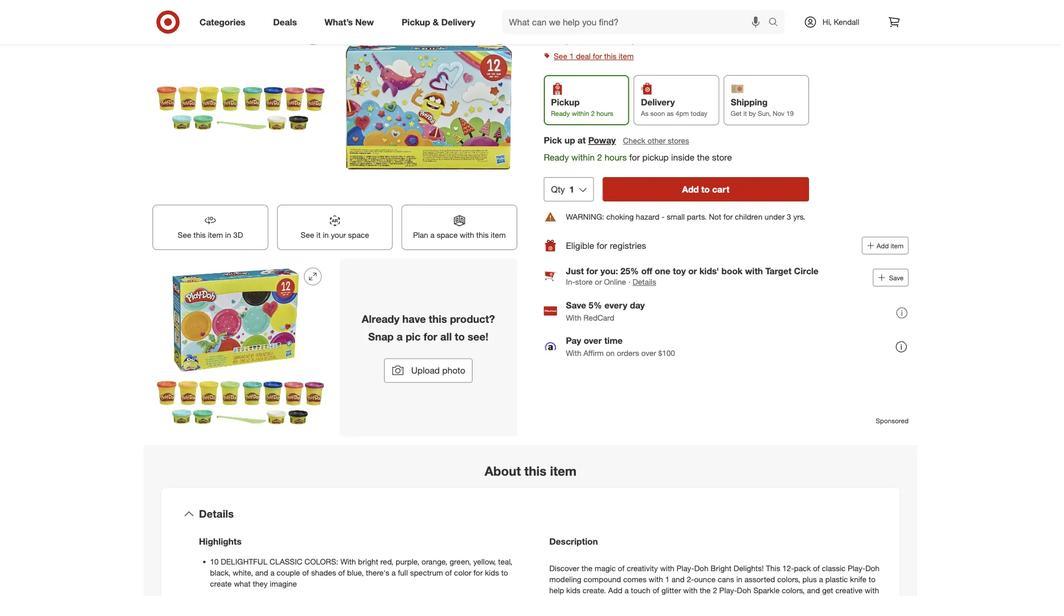 Task type: locate. For each thing, give the bounding box(es) containing it.
over
[[584, 336, 602, 346], [641, 348, 656, 358]]

1 horizontal spatial kids
[[566, 586, 580, 596]]

in left your
[[323, 231, 329, 240]]

it
[[743, 109, 747, 118], [316, 231, 321, 240]]

2 vertical spatial add
[[608, 586, 622, 596]]

classic
[[822, 564, 846, 574]]

and up they
[[255, 568, 268, 578]]

1 horizontal spatial over
[[641, 348, 656, 358]]

for left you:
[[586, 266, 598, 276]]

0 vertical spatial it
[[743, 109, 747, 118]]

this inside see 1 deal for this item link
[[604, 51, 617, 61]]

2 down "ounce"
[[713, 586, 717, 596]]

see inside see 1 deal for this item link
[[554, 51, 567, 61]]

0 vertical spatial delivery
[[441, 17, 475, 27]]

0 horizontal spatial see
[[178, 231, 191, 240]]

in
[[225, 231, 231, 240], [323, 231, 329, 240], [736, 575, 742, 585]]

with inside the save 5% every day with redcard
[[566, 313, 581, 323]]

What can we help you find? suggestions appear below search field
[[502, 10, 771, 34]]

0 horizontal spatial play-
[[677, 564, 694, 574]]

pack
[[794, 564, 811, 574]]

pickup & delivery
[[402, 17, 475, 27]]

details right ∙
[[633, 277, 656, 287]]

pickup left the "&"
[[402, 17, 430, 27]]

save 5% every day with redcard
[[566, 300, 645, 323]]

2 inside pickup ready within 2 hours
[[591, 109, 595, 118]]

eligible for registries
[[566, 240, 646, 251]]

with up blue,
[[340, 557, 356, 567]]

search button
[[764, 10, 790, 36]]

2 down poway button
[[597, 152, 602, 163]]

ready down pick
[[544, 152, 569, 163]]

a inside button
[[430, 231, 435, 240]]

doh up "ounce"
[[694, 564, 709, 574]]

yrs.
[[793, 212, 805, 222]]

inside
[[671, 152, 695, 163]]

0 horizontal spatial and
[[255, 568, 268, 578]]

they
[[253, 579, 268, 589]]

eligible
[[566, 240, 594, 251]]

0 vertical spatial colors,
[[777, 575, 800, 585]]

for right deal
[[593, 51, 602, 61]]

0 horizontal spatial space
[[348, 231, 369, 240]]

save inside the save 5% every day with redcard
[[566, 300, 586, 311]]

1 vertical spatial off
[[641, 266, 652, 276]]

doh
[[694, 564, 709, 574], [865, 564, 880, 574], [737, 586, 751, 596]]

1 within from the top
[[572, 109, 589, 118]]

1 for see
[[570, 51, 574, 61]]

1 horizontal spatial delivery
[[641, 97, 675, 107]]

add up save button
[[877, 242, 889, 250]]

play-doh bright delights 12-pack, 3 of 6 image
[[153, 18, 331, 196]]

1 horizontal spatial add
[[682, 184, 699, 195]]

doh down assorted
[[737, 586, 751, 596]]

hours inside pickup ready within 2 hours
[[597, 109, 613, 118]]

0 horizontal spatial over
[[584, 336, 602, 346]]

cans
[[718, 575, 734, 585]]

kids down modeling
[[566, 586, 580, 596]]

24
[[597, 24, 604, 33]]

1 horizontal spatial off
[[641, 266, 652, 276]]

save down add item
[[889, 274, 904, 282]]

see inside see it in your space button
[[301, 231, 314, 240]]

details inside the just for you: 25% off one toy or kids' book with target circle in-store or online ∙ details
[[633, 277, 656, 287]]

for left all
[[424, 330, 437, 343]]

with up pay
[[566, 313, 581, 323]]

hazard
[[636, 212, 660, 222]]

0 vertical spatial details
[[633, 277, 656, 287]]

over left $100
[[641, 348, 656, 358]]

photo
[[442, 366, 465, 376]]

add for add item
[[877, 242, 889, 250]]

0 vertical spatial with
[[566, 313, 581, 323]]

see inside 'see this item in 3d' button
[[178, 231, 191, 240]]

day
[[630, 300, 645, 311]]

what's
[[325, 17, 353, 27]]

black,
[[210, 568, 231, 578]]

hi,
[[823, 17, 832, 27]]

colors, down 12-
[[777, 575, 800, 585]]

or down you:
[[595, 277, 602, 287]]

1 horizontal spatial details
[[633, 277, 656, 287]]

for down check
[[629, 152, 640, 163]]

0 vertical spatial kids
[[485, 568, 499, 578]]

soon
[[650, 109, 665, 118]]

with down pay
[[566, 348, 581, 358]]

the left magic
[[582, 564, 593, 574]]

pick up at poway
[[544, 135, 616, 146]]

0 vertical spatial 2
[[591, 109, 595, 118]]

1 vertical spatial add
[[877, 242, 889, 250]]

12-
[[783, 564, 794, 574]]

it left by
[[743, 109, 747, 118]]

save
[[889, 274, 904, 282], [566, 300, 586, 311]]

2-
[[687, 575, 694, 585]]

play- down cans
[[719, 586, 737, 596]]

of up plus
[[813, 564, 820, 574]]

space
[[348, 231, 369, 240], [437, 231, 458, 240]]

item inside button
[[208, 231, 223, 240]]

off inside $6.59 sale save $ 1.60 ( 24 % off
[[613, 24, 620, 33]]

shipping
[[731, 97, 768, 107]]

a
[[430, 231, 435, 240], [397, 330, 403, 343], [270, 568, 275, 578], [392, 568, 396, 578], [819, 575, 823, 585], [625, 586, 629, 596]]

pickup for &
[[402, 17, 430, 27]]

save for save 5% every day with redcard
[[566, 300, 586, 311]]

1 vertical spatial over
[[641, 348, 656, 358]]

hi, kendall
[[823, 17, 859, 27]]

of right couple
[[302, 568, 309, 578]]

off up details button
[[641, 266, 652, 276]]

to inside the already have this product? snap a pic for all to see!
[[455, 330, 465, 343]]

the right inside
[[697, 152, 710, 163]]

to down teal, on the bottom of the page
[[501, 568, 508, 578]]

2 horizontal spatial add
[[877, 242, 889, 250]]

hours up poway
[[597, 109, 613, 118]]

1 vertical spatial with
[[566, 348, 581, 358]]

to right 'knife'
[[869, 575, 876, 585]]

play- up 2-
[[677, 564, 694, 574]]

add up warning: choking hazard - small parts. not for children under 3 yrs.
[[682, 184, 699, 195]]

store
[[712, 152, 732, 163], [575, 277, 593, 287]]

see left your
[[301, 231, 314, 240]]

kids down yellow, on the bottom
[[485, 568, 499, 578]]

1 horizontal spatial play-
[[719, 586, 737, 596]]

ready
[[551, 109, 570, 118], [544, 152, 569, 163]]

0 horizontal spatial save
[[566, 300, 586, 311]]

store up cart at the right top of the page
[[712, 152, 732, 163]]

creativity
[[627, 564, 658, 574]]

check
[[623, 136, 645, 146]]

play- up 'knife'
[[848, 564, 865, 574]]

colors,
[[777, 575, 800, 585], [782, 586, 805, 596]]

modeling
[[549, 575, 581, 585]]

hours down poway button
[[605, 152, 627, 163]]

1 vertical spatial kids
[[566, 586, 580, 596]]

play-
[[677, 564, 694, 574], [848, 564, 865, 574], [719, 586, 737, 596]]

1 horizontal spatial store
[[712, 152, 732, 163]]

already have this product? snap a pic for all to see!
[[362, 313, 495, 343]]

categories link
[[190, 10, 259, 34]]

for right the "eligible"
[[597, 240, 607, 251]]

a right plan
[[430, 231, 435, 240]]

one
[[655, 266, 670, 276]]

with inside 10 delightful classic colors: with bright red, purple, orange, green, yellow, teal, black, white, and a couple of shades of blue, there's a full spectrum of color for kids to create what they imagine
[[340, 557, 356, 567]]

space right plan
[[437, 231, 458, 240]]

with inside plan a space with this item button
[[460, 231, 474, 240]]

0 horizontal spatial in
[[225, 231, 231, 240]]

1 vertical spatial the
[[582, 564, 593, 574]]

with inside the just for you: 25% off one toy or kids' book with target circle in-store or online ∙ details
[[745, 266, 763, 276]]

1 horizontal spatial save
[[889, 274, 904, 282]]

orders
[[617, 348, 639, 358]]

in left '3d'
[[225, 231, 231, 240]]

1 horizontal spatial doh
[[737, 586, 751, 596]]

save left "5%"
[[566, 300, 586, 311]]

with for colors:
[[340, 557, 356, 567]]

pickup inside pickup ready within 2 hours
[[551, 97, 580, 107]]

0 horizontal spatial add
[[608, 586, 622, 596]]

1 vertical spatial pickup
[[551, 97, 580, 107]]

when
[[544, 35, 564, 45]]

add inside button
[[877, 242, 889, 250]]

a right plus
[[819, 575, 823, 585]]

see left '3d'
[[178, 231, 191, 240]]

2 space from the left
[[437, 231, 458, 240]]

plastic
[[825, 575, 848, 585]]

to right all
[[455, 330, 465, 343]]

0 vertical spatial add
[[682, 184, 699, 195]]

1
[[570, 51, 574, 61], [569, 184, 574, 195], [665, 575, 670, 585]]

0 horizontal spatial store
[[575, 277, 593, 287]]

0 vertical spatial save
[[889, 274, 904, 282]]

on
[[606, 348, 615, 358]]

1 horizontal spatial see
[[301, 231, 314, 240]]

to inside 10 delightful classic colors: with bright red, purple, orange, green, yellow, teal, black, white, and a couple of shades of blue, there's a full spectrum of color for kids to create what they imagine
[[501, 568, 508, 578]]

0 horizontal spatial kids
[[485, 568, 499, 578]]

with right book
[[745, 266, 763, 276]]

2 horizontal spatial 2
[[713, 586, 717, 596]]

just for you: 25% off one toy or kids' book with target circle in-store or online ∙ details
[[566, 266, 819, 287]]

2 vertical spatial with
[[340, 557, 356, 567]]

add down the compound
[[608, 586, 622, 596]]

to inside button
[[701, 184, 710, 195]]

for down yellow, on the bottom
[[474, 568, 483, 578]]

in inside discover the magic of creativity with play-doh bright delights! this 12-pack of classic play-doh modeling compound comes with 1 and 2-ounce cans in assorted colors, plus a plastic knife to help kids create. add a touch of glitter with the 2 play-doh sparkle colors, and get creative wi
[[736, 575, 742, 585]]

add item
[[877, 242, 904, 250]]

product?
[[450, 313, 495, 326]]

0 vertical spatial ready
[[551, 109, 570, 118]]

0 horizontal spatial 2
[[591, 109, 595, 118]]

delivery up soon
[[641, 97, 675, 107]]

plan
[[413, 231, 428, 240]]

delivery right the "&"
[[441, 17, 475, 27]]

for inside 10 delightful classic colors: with bright red, purple, orange, green, yellow, teal, black, white, and a couple of shades of blue, there's a full spectrum of color for kids to create what they imagine
[[474, 568, 483, 578]]

(
[[595, 24, 597, 33]]

1 left deal
[[570, 51, 574, 61]]

it left your
[[316, 231, 321, 240]]

$100
[[658, 348, 675, 358]]

1 right qty
[[569, 184, 574, 195]]

warning: choking hazard - small parts. not for children under 3 yrs.
[[566, 212, 805, 222]]

0 horizontal spatial or
[[595, 277, 602, 287]]

1 horizontal spatial in
[[323, 231, 329, 240]]

with up the glitter
[[660, 564, 674, 574]]

1 horizontal spatial space
[[437, 231, 458, 240]]

details up highlights
[[199, 508, 234, 521]]

1 vertical spatial it
[[316, 231, 321, 240]]

to left cart at the right top of the page
[[701, 184, 710, 195]]

pickup & delivery link
[[392, 10, 489, 34]]

save inside button
[[889, 274, 904, 282]]

1 vertical spatial 2
[[597, 152, 602, 163]]

pay
[[566, 336, 581, 346]]

magic
[[595, 564, 616, 574]]

delivery
[[441, 17, 475, 27], [641, 97, 675, 107]]

see for see 1 deal for this item
[[554, 51, 567, 61]]

with right plan
[[460, 231, 474, 240]]

19
[[786, 109, 794, 118]]

upload photo button
[[384, 359, 473, 383]]

of left blue,
[[338, 568, 345, 578]]

store down just
[[575, 277, 593, 287]]

1 vertical spatial delivery
[[641, 97, 675, 107]]

1 vertical spatial save
[[566, 300, 586, 311]]

1 vertical spatial within
[[571, 152, 595, 163]]

a left full
[[392, 568, 396, 578]]

0 horizontal spatial details
[[199, 508, 234, 521]]

add
[[682, 184, 699, 195], [877, 242, 889, 250], [608, 586, 622, 596]]

details button
[[633, 277, 656, 288]]

0 vertical spatial pickup
[[402, 17, 430, 27]]

over up affirm
[[584, 336, 602, 346]]

1 vertical spatial store
[[575, 277, 593, 287]]

plan a space with this item
[[413, 231, 506, 240]]

1 vertical spatial details
[[199, 508, 234, 521]]

1 horizontal spatial pickup
[[551, 97, 580, 107]]

in right cans
[[736, 575, 742, 585]]

target
[[765, 266, 792, 276]]

2 vertical spatial 1
[[665, 575, 670, 585]]

this inside the already have this product? snap a pic for all to see!
[[429, 313, 447, 326]]

or right toy
[[688, 266, 697, 276]]

space inside button
[[348, 231, 369, 240]]

0 vertical spatial hours
[[597, 109, 613, 118]]

0 horizontal spatial pickup
[[402, 17, 430, 27]]

0 vertical spatial 1
[[570, 51, 574, 61]]

and left 2-
[[672, 575, 685, 585]]

10
[[210, 557, 219, 567]]

pickup up up
[[551, 97, 580, 107]]

add inside button
[[682, 184, 699, 195]]

as
[[641, 109, 649, 118]]

0 vertical spatial or
[[688, 266, 697, 276]]

the down "ounce"
[[700, 586, 711, 596]]

see this item in 3d
[[178, 231, 243, 240]]

space right your
[[348, 231, 369, 240]]

knife
[[850, 575, 867, 585]]

0 horizontal spatial it
[[316, 231, 321, 240]]

highlights
[[199, 537, 242, 548]]

what's new
[[325, 17, 374, 27]]

for
[[593, 51, 602, 61], [629, 152, 640, 163], [724, 212, 733, 222], [597, 240, 607, 251], [586, 266, 598, 276], [424, 330, 437, 343], [474, 568, 483, 578]]

pickup
[[642, 152, 669, 163]]

1 up the glitter
[[665, 575, 670, 585]]

2 up poway
[[591, 109, 595, 118]]

this
[[766, 564, 780, 574]]

delights!
[[734, 564, 764, 574]]

bright
[[711, 564, 732, 574]]

colors, down plus
[[782, 586, 805, 596]]

and down plus
[[807, 586, 820, 596]]

0 horizontal spatial off
[[613, 24, 620, 33]]

2 horizontal spatial see
[[554, 51, 567, 61]]

0 vertical spatial within
[[572, 109, 589, 118]]

ready up pick
[[551, 109, 570, 118]]

within up the pick up at poway
[[572, 109, 589, 118]]

$6.59 sale save $ 1.60 ( 24 % off
[[544, 11, 620, 33]]

help
[[549, 586, 564, 596]]

0 vertical spatial off
[[613, 24, 620, 33]]

0 vertical spatial store
[[712, 152, 732, 163]]

2 vertical spatial 2
[[713, 586, 717, 596]]

when purchased online
[[544, 35, 626, 45]]

off right % on the top of page
[[613, 24, 620, 33]]

and
[[255, 568, 268, 578], [672, 575, 685, 585], [807, 586, 820, 596]]

1 space from the left
[[348, 231, 369, 240]]

within down at
[[571, 152, 595, 163]]

1 horizontal spatial it
[[743, 109, 747, 118]]

0 vertical spatial over
[[584, 336, 602, 346]]

0 horizontal spatial delivery
[[441, 17, 475, 27]]

ready inside pickup ready within 2 hours
[[551, 109, 570, 118]]

see down when
[[554, 51, 567, 61]]

get
[[731, 109, 742, 118]]

2 horizontal spatial in
[[736, 575, 742, 585]]

doh up 'knife'
[[865, 564, 880, 574]]

purple,
[[396, 557, 419, 567]]

with
[[566, 313, 581, 323], [566, 348, 581, 358], [340, 557, 356, 567]]

of right 'touch' in the right bottom of the page
[[653, 586, 659, 596]]

1 vertical spatial 1
[[569, 184, 574, 195]]

plus
[[802, 575, 817, 585]]

full
[[398, 568, 408, 578]]

a inside the already have this product? snap a pic for all to see!
[[397, 330, 403, 343]]

kids inside discover the magic of creativity with play-doh bright delights! this 12-pack of classic play-doh modeling compound comes with 1 and 2-ounce cans in assorted colors, plus a plastic knife to help kids create. add a touch of glitter with the 2 play-doh sparkle colors, and get creative wi
[[566, 586, 580, 596]]

search
[[764, 18, 790, 29]]

a left the pic
[[397, 330, 403, 343]]



Task type: describe. For each thing, give the bounding box(es) containing it.
pick
[[544, 135, 562, 146]]

space inside button
[[437, 231, 458, 240]]

of left color
[[445, 568, 452, 578]]

this inside plan a space with this item button
[[476, 231, 489, 240]]

&
[[433, 17, 439, 27]]

create.
[[583, 586, 606, 596]]

shades
[[311, 568, 336, 578]]

parts.
[[687, 212, 707, 222]]

creative
[[835, 586, 863, 596]]

-
[[662, 212, 665, 222]]

1 vertical spatial ready
[[544, 152, 569, 163]]

1 vertical spatial or
[[595, 277, 602, 287]]

poway
[[588, 135, 616, 146]]

pay over time with affirm on orders over $100
[[566, 336, 675, 358]]

for inside the just for you: 25% off one toy or kids' book with target circle in-store or online ∙ details
[[586, 266, 598, 276]]

within inside pickup ready within 2 hours
[[572, 109, 589, 118]]

already
[[362, 313, 399, 326]]

qty 1
[[551, 184, 574, 195]]

new
[[355, 17, 374, 27]]

pickup ready within 2 hours
[[551, 97, 613, 118]]

poway button
[[588, 134, 616, 147]]

pic
[[406, 330, 421, 343]]

play-doh bright delights 12-pack, 5 of 6 image
[[153, 259, 331, 437]]

categories
[[200, 17, 246, 27]]

affirm
[[584, 348, 604, 358]]

ready within 2 hours for pickup inside the store
[[544, 152, 732, 163]]

for right not
[[724, 212, 733, 222]]

qty
[[551, 184, 565, 195]]

snap
[[368, 330, 394, 343]]

kendall
[[834, 17, 859, 27]]

add inside discover the magic of creativity with play-doh bright delights! this 12-pack of classic play-doh modeling compound comes with 1 and 2-ounce cans in assorted colors, plus a plastic knife to help kids create. add a touch of glitter with the 2 play-doh sparkle colors, and get creative wi
[[608, 586, 622, 596]]

delightful
[[221, 557, 267, 567]]

every
[[605, 300, 627, 311]]

2 horizontal spatial doh
[[865, 564, 880, 574]]

circle
[[794, 266, 819, 276]]

add item button
[[862, 237, 909, 255]]

deals link
[[264, 10, 311, 34]]

delivery inside delivery as soon as 4pm today
[[641, 97, 675, 107]]

shipping get it by sun, nov 19
[[731, 97, 794, 118]]

details button
[[170, 497, 891, 532]]

0 vertical spatial the
[[697, 152, 710, 163]]

25%
[[621, 266, 639, 276]]

2 horizontal spatial play-
[[848, 564, 865, 574]]

delivery inside pickup & delivery link
[[441, 17, 475, 27]]

off inside the just for you: 25% off one toy or kids' book with target circle in-store or online ∙ details
[[641, 266, 652, 276]]

2 horizontal spatial and
[[807, 586, 820, 596]]

touch
[[631, 586, 651, 596]]

and inside 10 delightful classic colors: with bright red, purple, orange, green, yellow, teal, black, white, and a couple of shades of blue, there's a full spectrum of color for kids to create what they imagine
[[255, 568, 268, 578]]

for inside the already have this product? snap a pic for all to see!
[[424, 330, 437, 343]]

compound
[[584, 575, 621, 585]]

1.60
[[581, 24, 593, 33]]

kids inside 10 delightful classic colors: with bright red, purple, orange, green, yellow, teal, black, white, and a couple of shades of blue, there's a full spectrum of color for kids to create what they imagine
[[485, 568, 499, 578]]

$
[[577, 24, 581, 33]]

ounce
[[694, 575, 716, 585]]

discover the magic of creativity with play-doh bright delights! this 12-pack of classic play-doh modeling compound comes with 1 and 2-ounce cans in assorted colors, plus a plastic knife to help kids create. add a touch of glitter with the 2 play-doh sparkle colors, and get creative wi
[[549, 564, 882, 597]]

teal,
[[498, 557, 512, 567]]

children
[[735, 212, 763, 222]]

save button
[[873, 269, 909, 287]]

see 1 deal for this item
[[554, 51, 634, 61]]

1 inside discover the magic of creativity with play-doh bright delights! this 12-pack of classic play-doh modeling compound comes with 1 and 2-ounce cans in assorted colors, plus a plastic knife to help kids create. add a touch of glitter with the 2 play-doh sparkle colors, and get creative wi
[[665, 575, 670, 585]]

time
[[604, 336, 623, 346]]

1 horizontal spatial and
[[672, 575, 685, 585]]

10 delightful classic colors: with bright red, purple, orange, green, yellow, teal, black, white, and a couple of shades of blue, there's a full spectrum of color for kids to create what they imagine
[[210, 557, 512, 589]]

item inside button
[[891, 242, 904, 250]]

this inside 'see this item in 3d' button
[[193, 231, 206, 240]]

it inside shipping get it by sun, nov 19
[[743, 109, 747, 118]]

1 horizontal spatial or
[[688, 266, 697, 276]]

bright
[[358, 557, 378, 567]]

add to cart
[[682, 184, 730, 195]]

yellow,
[[473, 557, 496, 567]]

red,
[[380, 557, 394, 567]]

see for see it in your space
[[301, 231, 314, 240]]

upload photo
[[411, 366, 465, 376]]

image gallery element
[[153, 0, 517, 440]]

to inside discover the magic of creativity with play-doh bright delights! this 12-pack of classic play-doh modeling compound comes with 1 and 2-ounce cans in assorted colors, plus a plastic knife to help kids create. add a touch of glitter with the 2 play-doh sparkle colors, and get creative wi
[[869, 575, 876, 585]]

item inside button
[[491, 231, 506, 240]]

play-doh bright delights 12-pack, 4 of 6 image
[[339, 18, 517, 196]]

comes
[[623, 575, 647, 585]]

cart
[[712, 184, 730, 195]]

other
[[648, 136, 666, 146]]

of right magic
[[618, 564, 625, 574]]

add for add to cart
[[682, 184, 699, 195]]

about
[[485, 464, 521, 479]]

3d
[[233, 231, 243, 240]]

color
[[454, 568, 471, 578]]

with inside pay over time with affirm on orders over $100
[[566, 348, 581, 358]]

1 vertical spatial hours
[[605, 152, 627, 163]]

2 vertical spatial the
[[700, 586, 711, 596]]

have
[[402, 313, 426, 326]]

deal
[[576, 51, 591, 61]]

blue,
[[347, 568, 364, 578]]

4pm
[[676, 109, 689, 118]]

0 horizontal spatial doh
[[694, 564, 709, 574]]

white,
[[233, 568, 253, 578]]

store inside the just for you: 25% off one toy or kids' book with target circle in-store or online ∙ details
[[575, 277, 593, 287]]

sale
[[544, 23, 560, 33]]

stores
[[668, 136, 689, 146]]

1 vertical spatial colors,
[[782, 586, 805, 596]]

with down creativity
[[649, 575, 663, 585]]

1 horizontal spatial 2
[[597, 152, 602, 163]]

1 for qty
[[569, 184, 574, 195]]

it inside see it in your space button
[[316, 231, 321, 240]]

glitter
[[662, 586, 681, 596]]

add to cart button
[[603, 177, 809, 202]]

description
[[549, 537, 598, 548]]

2 inside discover the magic of creativity with play-doh bright delights! this 12-pack of classic play-doh modeling compound comes with 1 and 2-ounce cans in assorted colors, plus a plastic knife to help kids create. add a touch of glitter with the 2 play-doh sparkle colors, and get creative wi
[[713, 586, 717, 596]]

3
[[787, 212, 791, 222]]

colors:
[[305, 557, 338, 567]]

at
[[578, 135, 586, 146]]

see it in your space
[[301, 231, 369, 240]]

details inside dropdown button
[[199, 508, 234, 521]]

2 within from the top
[[571, 152, 595, 163]]

check other stores
[[623, 136, 689, 146]]

a up imagine
[[270, 568, 275, 578]]

sparkle
[[753, 586, 780, 596]]

create
[[210, 579, 232, 589]]

spectrum
[[410, 568, 443, 578]]

classic
[[270, 557, 302, 567]]

what's new link
[[315, 10, 388, 34]]

redcard
[[584, 313, 614, 323]]

in-
[[566, 277, 575, 287]]

with down 2-
[[683, 586, 698, 596]]

plan a space with this item button
[[402, 205, 517, 250]]

small
[[667, 212, 685, 222]]

save for save
[[889, 274, 904, 282]]

with for day
[[566, 313, 581, 323]]

get
[[822, 586, 833, 596]]

pickup for ready
[[551, 97, 580, 107]]

a down the comes
[[625, 586, 629, 596]]

you:
[[600, 266, 618, 276]]

see for see this item in 3d
[[178, 231, 191, 240]]



Task type: vqa. For each thing, say whether or not it's contained in the screenshot.
2nd "Red" icon from left
no



